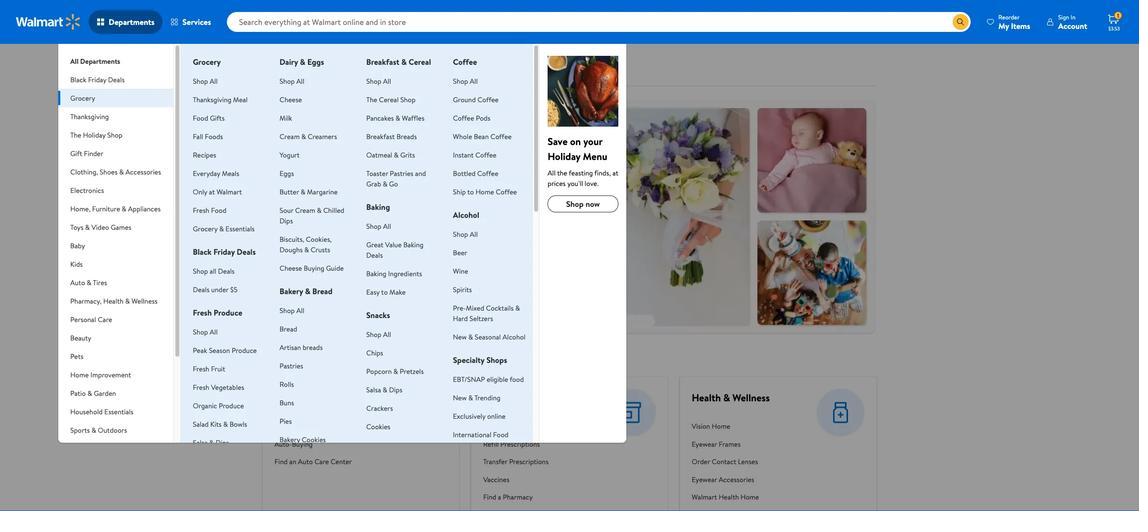 Task type: locate. For each thing, give the bounding box(es) containing it.
1 vertical spatial dips
[[389, 385, 403, 394]]

breakfast & cereal
[[366, 56, 431, 67]]

prescriptions up vaccines link
[[509, 457, 549, 467]]

1 vertical spatial friday
[[214, 246, 235, 257]]

home up eyewear frames on the bottom of the page
[[712, 421, 731, 431]]

breakfast down pancakes
[[366, 131, 395, 141]]

0 vertical spatial snacks
[[366, 310, 390, 321]]

alcohol down ship
[[453, 209, 480, 220]]

all up chips
[[383, 329, 391, 339]]

home, furniture & appliances button
[[58, 199, 174, 218]]

auto for auto & tires 'dropdown button'
[[70, 277, 85, 287]]

pharmacy down online
[[483, 421, 513, 431]]

coffee up ground
[[453, 56, 477, 67]]

4 fresh from the top
[[193, 382, 209, 392]]

1 vertical spatial salsa & dips
[[193, 438, 229, 447]]

auto for first auto care center link from the top of the page
[[275, 391, 296, 405]]

everyday meals
[[193, 168, 239, 178]]

1 vertical spatial bakery
[[280, 435, 300, 444]]

care down pharmacy, health & wellness
[[98, 314, 112, 324]]

shop for black friday deals
[[193, 266, 208, 276]]

center
[[321, 391, 351, 405], [307, 421, 329, 431], [331, 457, 352, 467]]

all up thanksgiving meal link
[[210, 76, 218, 86]]

all for fresh produce
[[210, 327, 218, 337]]

popcorn & pretzels link
[[366, 366, 424, 376]]

0 horizontal spatial friday
[[88, 75, 106, 84]]

& right patio
[[88, 388, 92, 398]]

2 breakfast from the top
[[366, 131, 395, 141]]

toaster
[[366, 168, 388, 178]]

all up value
[[383, 221, 391, 231]]

dairy & eggs
[[280, 56, 324, 67]]

center left 'crackers' link
[[321, 391, 351, 405]]

0 vertical spatial cereal
[[409, 56, 431, 67]]

shop all link for grocery
[[193, 76, 218, 86]]

toaster pastries and grab & go link
[[366, 168, 426, 188]]

0 vertical spatial eyewear
[[692, 439, 718, 449]]

& up 'crackers' link
[[383, 385, 388, 394]]

gift finder button
[[58, 144, 174, 163]]

whole bean coffee link
[[453, 131, 512, 141]]

1 vertical spatial alcohol
[[503, 332, 526, 342]]

salsa
[[366, 385, 381, 394], [193, 438, 208, 447]]

2 eyewear from the top
[[692, 475, 718, 484]]

essentials
[[226, 224, 255, 233], [104, 407, 134, 416]]

shop all link up bread link
[[280, 305, 305, 315]]

make left big
[[277, 131, 295, 142]]

crusts
[[311, 245, 330, 254]]

1 vertical spatial your
[[584, 134, 603, 148]]

1 horizontal spatial seasonal
[[475, 332, 501, 342]]

cream down create
[[280, 131, 300, 141]]

2 bakery from the top
[[280, 435, 300, 444]]

your inside create your registry make big days even more special.
[[315, 111, 338, 128]]

produce for fresh produce
[[214, 307, 242, 318]]

2 vertical spatial food
[[493, 430, 509, 439]]

baking
[[366, 201, 390, 212], [404, 240, 424, 249], [366, 269, 387, 278]]

prescriptions for transfer prescriptions
[[509, 457, 549, 467]]

1 vertical spatial thanksgiving
[[70, 111, 109, 121]]

to for ship
[[468, 187, 474, 196]]

food down online
[[493, 430, 509, 439]]

coffee down bottled coffee
[[496, 187, 517, 196]]

breakfast for breakfast & cereal
[[366, 56, 400, 67]]

shop all link for breakfast & cereal
[[366, 76, 391, 86]]

new down hard
[[453, 332, 467, 342]]

pharmacy home
[[483, 421, 533, 431]]

& inside biscuits, cookies, doughs & crusts
[[305, 245, 309, 254]]

cookies
[[366, 422, 391, 431], [302, 435, 326, 444]]

1 vertical spatial food
[[211, 205, 227, 215]]

1 fresh from the top
[[193, 205, 209, 215]]

fresh for fresh food
[[193, 205, 209, 215]]

fresh down only
[[193, 205, 209, 215]]

0 vertical spatial buying
[[304, 263, 325, 273]]

walmart image
[[16, 14, 81, 30]]

black friday deals inside dropdown button
[[70, 75, 125, 84]]

1 breakfast from the top
[[366, 56, 400, 67]]

pharmacy for pharmacy home
[[483, 421, 513, 431]]

1 horizontal spatial dips
[[280, 216, 293, 225]]

shop for alcohol
[[453, 229, 468, 239]]

fresh up organic at the left of page
[[193, 382, 209, 392]]

1 bakery from the top
[[280, 286, 303, 297]]

shop all link up peak
[[193, 327, 218, 337]]

kids
[[70, 259, 83, 269]]

at right only
[[209, 187, 215, 196]]

vaccines link
[[483, 471, 587, 488]]

all for breakfast & cereal
[[383, 76, 391, 86]]

shop all link for baking
[[366, 221, 391, 231]]

& up vision home 'link'
[[724, 391, 731, 405]]

shop all for dairy & eggs
[[280, 76, 305, 86]]

1 vertical spatial eggs
[[280, 168, 294, 178]]

1 vertical spatial to
[[381, 287, 388, 297]]

0 vertical spatial new
[[453, 332, 467, 342]]

0 vertical spatial holiday
[[83, 130, 106, 140]]

holiday down save
[[548, 149, 581, 163]]

health down eyewear accessories link
[[719, 492, 739, 502]]

electronics
[[70, 185, 104, 195]]

pharmacy
[[483, 391, 526, 405], [483, 421, 513, 431], [503, 492, 533, 502]]

cereal up the cereal shop link
[[409, 56, 431, 67]]

carousel controls navigation
[[484, 315, 655, 327]]

order contact lenses link
[[692, 453, 775, 471]]

fall foods
[[193, 131, 223, 141]]

eyewear down order
[[692, 475, 718, 484]]

prescriptions for refill prescriptions
[[501, 439, 540, 449]]

cheese
[[280, 94, 302, 104], [280, 263, 302, 273]]

0 vertical spatial friday
[[88, 75, 106, 84]]

departments
[[109, 16, 155, 27], [80, 56, 120, 66]]

1 horizontal spatial holiday
[[548, 149, 581, 163]]

shop up the cereal shop link
[[366, 76, 382, 86]]

& right cocktails on the bottom left
[[516, 303, 520, 313]]

1 vertical spatial produce
[[232, 345, 257, 355]]

care inside personal care dropdown button
[[98, 314, 112, 324]]

baking inside great value baking deals
[[404, 240, 424, 249]]

prescriptions up transfer prescriptions
[[501, 439, 540, 449]]

new for new & trending
[[453, 393, 467, 402]]

fresh down peak
[[193, 364, 209, 373]]

0 vertical spatial accessories
[[126, 167, 161, 177]]

accessories inside dropdown button
[[126, 167, 161, 177]]

butter & margarine
[[280, 187, 338, 196]]

auto inside 'dropdown button'
[[70, 277, 85, 287]]

make down baking ingredients
[[390, 287, 406, 297]]

the up pancakes
[[366, 94, 377, 104]]

home up patio
[[70, 370, 89, 379]]

0 horizontal spatial your
[[315, 111, 338, 128]]

only at walmart
[[193, 187, 242, 196]]

the inside dropdown button
[[70, 130, 81, 140]]

shop all up peak
[[193, 327, 218, 337]]

health
[[103, 296, 124, 306], [692, 391, 721, 405], [719, 492, 739, 502]]

1 vertical spatial baking
[[404, 240, 424, 249]]

1 horizontal spatial salsa
[[366, 385, 381, 394]]

0 vertical spatial salsa
[[366, 385, 381, 394]]

2 fresh from the top
[[193, 307, 212, 318]]

0 vertical spatial pharmacy
[[483, 391, 526, 405]]

2 horizontal spatial food
[[493, 430, 509, 439]]

accessories down the gift finder dropdown button at left
[[126, 167, 161, 177]]

popcorn & pretzels
[[366, 366, 424, 376]]

shop all up chips link
[[366, 329, 391, 339]]

black friday deals
[[70, 75, 125, 84], [193, 246, 256, 257]]

whole bean coffee
[[453, 131, 512, 141]]

creamers
[[308, 131, 337, 141]]

cream right sour on the left of the page
[[295, 205, 315, 215]]

produce down $5
[[214, 307, 242, 318]]

pharmacy up online
[[483, 391, 526, 405]]

1 vertical spatial auto care center
[[275, 421, 329, 431]]

1 vertical spatial cream
[[295, 205, 315, 215]]

2 vertical spatial baking
[[366, 269, 387, 278]]

thanksgiving
[[193, 94, 232, 104], [70, 111, 109, 121]]

& inside dropdown button
[[88, 388, 92, 398]]

pause image
[[493, 319, 496, 323]]

& down kits
[[209, 438, 214, 447]]

garden
[[94, 388, 116, 398]]

0 horizontal spatial walmart
[[217, 187, 242, 196]]

shop all link up ground
[[453, 76, 478, 86]]

auto care center
[[275, 391, 351, 405], [275, 421, 329, 431]]

auto care center link down rolls
[[275, 391, 351, 405]]

grocery for grocery & essentials
[[193, 224, 218, 233]]

bakery down pies link
[[280, 435, 300, 444]]

grocery down the fresh food link
[[193, 224, 218, 233]]

make
[[277, 131, 295, 142], [390, 287, 406, 297]]

home inside 'link'
[[712, 421, 731, 431]]

cereal up pancakes & waffles link
[[379, 94, 399, 104]]

0 vertical spatial prescriptions
[[501, 439, 540, 449]]

0 horizontal spatial seasonal
[[70, 444, 96, 453]]

shop all up beer link
[[453, 229, 478, 239]]

1 new from the top
[[453, 332, 467, 342]]

ship to home coffee
[[453, 187, 517, 196]]

eyewear for eyewear accessories
[[692, 475, 718, 484]]

1 cheese from the top
[[280, 94, 302, 104]]

1 horizontal spatial services
[[263, 56, 306, 73]]

margarine
[[307, 187, 338, 196]]

shop all for bakery & bread
[[280, 305, 305, 315]]

deals right all
[[218, 266, 235, 276]]

pastries down artisan on the left of the page
[[280, 361, 303, 370]]

all left the
[[548, 168, 556, 178]]

eggs link
[[280, 168, 294, 178]]

to right ship
[[468, 187, 474, 196]]

breakfast for breakfast breads
[[366, 131, 395, 141]]

eyewear
[[692, 439, 718, 449], [692, 475, 718, 484]]

shop for coffee
[[453, 76, 468, 86]]

fresh
[[193, 205, 209, 215], [193, 307, 212, 318], [193, 364, 209, 373], [193, 382, 209, 392]]

cream & creamers
[[280, 131, 337, 141]]

food left gifts
[[193, 113, 208, 123]]

shop all link for snacks
[[366, 329, 391, 339]]

1 horizontal spatial alcohol
[[503, 332, 526, 342]]

2 vertical spatial center
[[331, 457, 352, 467]]

1 vertical spatial accessories
[[719, 475, 755, 484]]

& inside "toaster pastries and grab & go"
[[383, 179, 388, 188]]

1 horizontal spatial salsa & dips
[[366, 385, 403, 394]]

clothing,
[[70, 167, 98, 177]]

produce for organic produce
[[219, 401, 244, 410]]

0 vertical spatial make
[[277, 131, 295, 142]]

0 vertical spatial walmart
[[217, 187, 242, 196]]

grocery for the grocery "dropdown button"
[[70, 93, 95, 103]]

2 cheese from the top
[[280, 263, 302, 273]]

0 vertical spatial departments
[[109, 16, 155, 27]]

get
[[285, 153, 296, 163]]

clothing, shoes & accessories
[[70, 167, 161, 177]]

1 auto care center link from the top
[[275, 391, 351, 405]]

shop all for breakfast & cereal
[[366, 76, 391, 86]]

black inside dropdown button
[[70, 75, 86, 84]]

0 horizontal spatial food
[[193, 113, 208, 123]]

shop all link for dairy & eggs
[[280, 76, 305, 86]]

0 vertical spatial food
[[193, 113, 208, 123]]

artisan
[[280, 342, 301, 352]]

1 vertical spatial black
[[193, 246, 212, 257]]

2 new from the top
[[453, 393, 467, 402]]

1 horizontal spatial accessories
[[719, 475, 755, 484]]

shop for grocery
[[193, 76, 208, 86]]

& left 'grits'
[[394, 150, 399, 160]]

grocery
[[193, 56, 221, 67], [70, 93, 95, 103], [193, 224, 218, 233]]

all for grocery
[[210, 76, 218, 86]]

eyewear frames link
[[692, 435, 775, 453]]

find for find a pharmacy
[[483, 492, 497, 502]]

find inside find a pharmacy link
[[483, 492, 497, 502]]

fresh for fresh produce
[[193, 307, 212, 318]]

1 horizontal spatial to
[[468, 187, 474, 196]]

shop down thanksgiving dropdown button
[[107, 130, 123, 140]]

care up bakery cookies link at the left bottom
[[291, 421, 306, 431]]

under
[[211, 284, 229, 294]]

personal
[[70, 314, 96, 324]]

0 vertical spatial thanksgiving
[[193, 94, 232, 104]]

oatmeal
[[366, 150, 393, 160]]

find inside the find an auto care center link
[[275, 457, 288, 467]]

ebt/snap eligible food link
[[453, 374, 524, 384]]

the up gift
[[70, 130, 81, 140]]

1 vertical spatial pharmacy
[[483, 421, 513, 431]]

coffee
[[453, 56, 477, 67], [478, 94, 499, 104], [453, 113, 474, 123], [491, 131, 512, 141], [476, 150, 497, 160], [478, 168, 499, 178], [496, 187, 517, 196]]

pies
[[280, 416, 292, 426]]

pharmacy right a
[[503, 492, 533, 502]]

grocery image
[[548, 56, 619, 127]]

shop up beer link
[[453, 229, 468, 239]]

pretzels
[[400, 366, 424, 376]]

dips inside sour cream & chilled dips
[[280, 216, 293, 225]]

0 vertical spatial health
[[103, 296, 124, 306]]

salsa & dips
[[366, 385, 403, 394], [193, 438, 229, 447]]

deals inside great value baking deals
[[366, 250, 383, 260]]

1 vertical spatial cookies
[[302, 435, 326, 444]]

find left a
[[483, 492, 497, 502]]

shop all link up beer link
[[453, 229, 478, 239]]

departments up all departments link
[[109, 16, 155, 27]]

the for the cereal shop
[[366, 94, 377, 104]]

shop for breakfast & cereal
[[366, 76, 382, 86]]

beer link
[[453, 248, 468, 257]]

only
[[193, 187, 207, 196]]

all up season in the bottom of the page
[[210, 327, 218, 337]]

fruit up fresh vegetables
[[211, 364, 225, 373]]

grocery inside "dropdown button"
[[70, 93, 95, 103]]

services button
[[163, 10, 219, 34]]

thanksgiving inside dropdown button
[[70, 111, 109, 121]]

toys & video games button
[[58, 218, 174, 236]]

0 vertical spatial wellness
[[132, 296, 158, 306]]

dairy
[[280, 56, 298, 67]]

cheese up milk link
[[280, 94, 302, 104]]

1 vertical spatial salsa
[[193, 438, 208, 447]]

cream
[[280, 131, 300, 141], [295, 205, 315, 215]]

black friday deals up shop all deals link
[[193, 246, 256, 257]]

cookies link
[[366, 422, 391, 431]]

1 vertical spatial at
[[209, 187, 215, 196]]

0 horizontal spatial make
[[277, 131, 295, 142]]

seasonal up supplies
[[70, 444, 96, 453]]

1 horizontal spatial cookies
[[366, 422, 391, 431]]

shop up great
[[366, 221, 382, 231]]

1 vertical spatial departments
[[80, 56, 120, 66]]

find left an
[[275, 457, 288, 467]]

wellness down auto & tires 'dropdown button'
[[132, 296, 158, 306]]

0 vertical spatial baking
[[366, 201, 390, 212]]

& inside sour cream & chilled dips
[[317, 205, 322, 215]]

your up menu
[[584, 134, 603, 148]]

bakery cookies link
[[280, 435, 326, 444]]

accessories up walmart health home link
[[719, 475, 755, 484]]

& inside pre-mixed cocktails & hard seltzers
[[516, 303, 520, 313]]

pharmacy for pharmacy
[[483, 391, 526, 405]]

get started link
[[277, 150, 328, 166]]

baking down "grab" at top
[[366, 201, 390, 212]]

all inside the save on your holiday menu all the feasting finds, at prices you'll love.
[[548, 168, 556, 178]]

1 vertical spatial new
[[453, 393, 467, 402]]

new down ebt/snap
[[453, 393, 467, 402]]

eyewear down vision on the right bottom of page
[[692, 439, 718, 449]]

0 vertical spatial your
[[315, 111, 338, 128]]

snacks down cookies link
[[382, 440, 403, 450]]

the cereal shop link
[[366, 94, 416, 104]]

1 vertical spatial bread
[[280, 324, 297, 334]]

shop inside dropdown button
[[107, 130, 123, 140]]

1 eyewear from the top
[[692, 439, 718, 449]]

1 horizontal spatial friday
[[214, 246, 235, 257]]

butter & margarine link
[[280, 187, 338, 196]]

0 vertical spatial salsa & dips link
[[366, 385, 403, 394]]

care right buns link
[[298, 391, 319, 405]]

bakery down cheese buying guide link
[[280, 286, 303, 297]]

home up refill prescriptions link
[[515, 421, 533, 431]]

fresh fruit
[[193, 364, 225, 373]]

cookies up the find an auto care center link
[[302, 435, 326, 444]]

grocery & essentials
[[193, 224, 255, 233]]

oatmeal & grits link
[[366, 150, 415, 160]]

2 auto care center link from the top
[[275, 417, 352, 435]]

bakery for bakery cookies
[[280, 435, 300, 444]]

2 vertical spatial health
[[719, 492, 739, 502]]

walmart health home
[[692, 492, 760, 502]]

3 fresh from the top
[[193, 364, 209, 373]]

0 vertical spatial bakery
[[280, 286, 303, 297]]

1 vertical spatial health
[[692, 391, 721, 405]]

the cereal shop
[[366, 94, 416, 104]]

on
[[570, 134, 581, 148]]

finder
[[84, 148, 103, 158]]

coffee down whole bean coffee link
[[476, 150, 497, 160]]

$5
[[230, 284, 238, 294]]

1 horizontal spatial black
[[193, 246, 212, 257]]

supplies
[[70, 454, 95, 464]]

1 horizontal spatial salsa & dips link
[[366, 385, 403, 394]]

alcohol up the shops
[[503, 332, 526, 342]]

home,
[[70, 204, 91, 213]]

0 vertical spatial alcohol
[[453, 209, 480, 220]]

whole
[[453, 131, 472, 141]]

0 horizontal spatial thanksgiving
[[70, 111, 109, 121]]

health inside dropdown button
[[103, 296, 124, 306]]

0 horizontal spatial services
[[183, 16, 211, 27]]

deals
[[108, 75, 125, 84], [237, 246, 256, 257], [366, 250, 383, 260], [218, 266, 235, 276], [193, 284, 210, 294]]

1 horizontal spatial the
[[366, 94, 377, 104]]

big
[[297, 131, 308, 142]]

0 vertical spatial grocery
[[193, 56, 221, 67]]

black up all
[[193, 246, 212, 257]]

1 horizontal spatial pastries
[[390, 168, 414, 178]]

1 vertical spatial eyewear
[[692, 475, 718, 484]]

bread link
[[280, 324, 297, 334]]

1 vertical spatial cheese
[[280, 263, 302, 273]]

0 vertical spatial cheese
[[280, 94, 302, 104]]

sign in account
[[1059, 13, 1088, 31]]

pastries link
[[280, 361, 303, 370]]

shop all link for coffee
[[453, 76, 478, 86]]

new & trending
[[453, 393, 501, 402]]

eggs down get
[[280, 168, 294, 178]]

cheese for cheese link
[[280, 94, 302, 104]]

bakery
[[280, 286, 303, 297], [280, 435, 300, 444]]

essentials inside 'dropdown button'
[[104, 407, 134, 416]]

auto
[[70, 277, 85, 287], [275, 391, 296, 405], [275, 421, 290, 431], [298, 457, 313, 467]]

find for find an auto care center
[[275, 457, 288, 467]]

1 vertical spatial find
[[483, 492, 497, 502]]

& left "tires"
[[87, 277, 91, 287]]

& left the party
[[119, 444, 123, 453]]

& inside seasonal decor & party supplies
[[119, 444, 123, 453]]

biscuits,
[[280, 234, 304, 244]]

1 vertical spatial grocery
[[70, 93, 95, 103]]

1 vertical spatial fruit
[[366, 440, 381, 450]]

your up creamers
[[315, 111, 338, 128]]

dips down sour on the left of the page
[[280, 216, 293, 225]]



Task type: vqa. For each thing, say whether or not it's contained in the screenshot.
The 'Storage'
no



Task type: describe. For each thing, give the bounding box(es) containing it.
vegetables
[[211, 382, 244, 392]]

services inside popup button
[[183, 16, 211, 27]]

ingredients
[[388, 269, 422, 278]]

fresh vegetables
[[193, 382, 244, 392]]

all for bakery & bread
[[297, 305, 305, 315]]

pancakes & waffles
[[366, 113, 425, 123]]

thanksgiving for thanksgiving meal
[[193, 94, 232, 104]]

friday inside black friday deals dropdown button
[[88, 75, 106, 84]]

biscuits, cookies, doughs & crusts link
[[280, 234, 332, 254]]

& right furniture
[[122, 204, 126, 213]]

1 vertical spatial snacks
[[382, 440, 403, 450]]

doughs
[[280, 245, 303, 254]]

all for snacks
[[383, 329, 391, 339]]

home down eyewear accessories link
[[741, 492, 760, 502]]

center inside the find an auto care center link
[[331, 457, 352, 467]]

all for baking
[[383, 221, 391, 231]]

& left trending
[[469, 393, 473, 402]]

holiday inside dropdown button
[[83, 130, 106, 140]]

you'll
[[568, 178, 583, 188]]

bowls
[[230, 419, 247, 429]]

seasonal inside seasonal decor & party supplies
[[70, 444, 96, 453]]

salad kits & bowls
[[193, 419, 247, 429]]

2 vertical spatial pharmacy
[[503, 492, 533, 502]]

yogurt
[[280, 150, 300, 160]]

shop for snacks
[[366, 329, 382, 339]]

0 horizontal spatial fruit
[[211, 364, 225, 373]]

sour cream & chilled dips link
[[280, 205, 345, 225]]

eyewear for eyewear frames
[[692, 439, 718, 449]]

baking for baking ingredients
[[366, 269, 387, 278]]

kids button
[[58, 255, 174, 273]]

bottled coffee link
[[453, 168, 499, 178]]

& up the cereal shop link
[[402, 56, 407, 67]]

home, furniture & appliances
[[70, 204, 161, 213]]

0 horizontal spatial salsa & dips link
[[193, 438, 229, 447]]

cream inside sour cream & chilled dips
[[295, 205, 315, 215]]

shop all for fresh produce
[[193, 327, 218, 337]]

& right 'toys'
[[85, 222, 90, 232]]

toys
[[70, 222, 83, 232]]

coffee up pods
[[478, 94, 499, 104]]

lenses
[[738, 457, 759, 467]]

health for walmart
[[719, 492, 739, 502]]

& down cheese buying guide link
[[305, 286, 311, 297]]

peak season produce link
[[193, 345, 257, 355]]

care inside the find an auto care center link
[[315, 457, 329, 467]]

coffee right bean
[[491, 131, 512, 141]]

food for international food
[[493, 430, 509, 439]]

search icon image
[[957, 18, 965, 26]]

go
[[389, 179, 398, 188]]

beauty button
[[58, 329, 174, 347]]

deals down grocery & essentials link
[[237, 246, 256, 257]]

shop all for coffee
[[453, 76, 478, 86]]

shop all for grocery
[[193, 76, 218, 86]]

furniture
[[92, 204, 120, 213]]

Walmart Site-Wide search field
[[227, 12, 971, 32]]

0 horizontal spatial salsa & dips
[[193, 438, 229, 447]]

auto for second auto care center link from the top of the page
[[275, 421, 290, 431]]

pets
[[70, 351, 83, 361]]

1 horizontal spatial essentials
[[226, 224, 255, 233]]

2 horizontal spatial dips
[[389, 385, 403, 394]]

& right shoes
[[119, 167, 124, 177]]

buying for cheese
[[304, 263, 325, 273]]

seasonal decor & party supplies button
[[58, 439, 174, 468]]

2 auto care center from the top
[[275, 421, 329, 431]]

services
[[297, 351, 331, 365]]

mixed
[[466, 303, 485, 313]]

deals inside dropdown button
[[108, 75, 125, 84]]

feasting
[[569, 168, 593, 178]]

special.
[[365, 131, 390, 142]]

1 vertical spatial make
[[390, 287, 406, 297]]

buying for auto-
[[292, 439, 313, 449]]

pastries inside "toaster pastries and grab & go"
[[390, 168, 414, 178]]

shop all for snacks
[[366, 329, 391, 339]]

0 vertical spatial seasonal
[[475, 332, 501, 342]]

ship to home coffee link
[[453, 187, 517, 196]]

baking for baking
[[366, 201, 390, 212]]

household essentials button
[[58, 402, 174, 421]]

thanksgiving for thanksgiving
[[70, 111, 109, 121]]

1 vertical spatial center
[[307, 421, 329, 431]]

fresh for fresh fruit
[[193, 364, 209, 373]]

kits
[[210, 419, 222, 429]]

easy to make
[[366, 287, 406, 297]]

your inside the save on your holiday menu all the feasting finds, at prices you'll love.
[[584, 134, 603, 148]]

health & wellness link
[[692, 391, 770, 405]]

sign
[[1059, 13, 1070, 21]]

international food link
[[453, 430, 509, 439]]

departments inside "dropdown button"
[[109, 16, 155, 27]]

1 vertical spatial services
[[263, 56, 306, 73]]

ebt/snap eligible food
[[453, 374, 524, 384]]

vision home
[[692, 421, 731, 431]]

shop left now
[[566, 198, 584, 209]]

shop up waffles
[[401, 94, 416, 104]]

shop all for alcohol
[[453, 229, 478, 239]]

my
[[999, 20, 1010, 31]]

0 vertical spatial center
[[321, 391, 351, 405]]

personal care
[[70, 314, 112, 324]]

create
[[277, 111, 312, 128]]

pies link
[[280, 416, 292, 426]]

0 horizontal spatial at
[[209, 187, 215, 196]]

gift finder
[[70, 148, 103, 158]]

coffee up 'ship to home coffee'
[[478, 168, 499, 178]]

started
[[298, 153, 320, 163]]

and
[[415, 168, 426, 178]]

cheese link
[[280, 94, 302, 104]]

& left pretzels
[[394, 366, 398, 376]]

& down seltzers
[[469, 332, 473, 342]]

personal care button
[[58, 310, 174, 329]]

shop all link for fresh produce
[[193, 327, 218, 337]]

0 horizontal spatial pastries
[[280, 361, 303, 370]]

the for the holiday shop
[[70, 130, 81, 140]]

fruit snacks
[[366, 440, 403, 450]]

0 vertical spatial cream
[[280, 131, 300, 141]]

at inside the save on your holiday menu all the feasting finds, at prices you'll love.
[[613, 168, 619, 178]]

shop for dairy & eggs
[[280, 76, 295, 86]]

shop now link
[[548, 195, 619, 212]]

all up black friday deals dropdown button
[[70, 56, 79, 66]]

international food
[[453, 430, 509, 439]]

& right kits
[[223, 419, 228, 429]]

& inside dropdown button
[[125, 296, 130, 306]]

Search search field
[[227, 12, 971, 32]]

all for alcohol
[[470, 229, 478, 239]]

shop for fresh produce
[[193, 327, 208, 337]]

hard
[[453, 313, 468, 323]]

coffee down ground
[[453, 113, 474, 123]]

& right dairy
[[300, 56, 306, 67]]

make inside create your registry make big days even more special.
[[277, 131, 295, 142]]

pre-
[[453, 303, 466, 313]]

1 horizontal spatial cereal
[[409, 56, 431, 67]]

1 auto care center from the top
[[275, 391, 351, 405]]

1 vertical spatial black friday deals
[[193, 246, 256, 257]]

0 vertical spatial salsa & dips
[[366, 385, 403, 394]]

browse services
[[263, 351, 331, 365]]

0 horizontal spatial dips
[[216, 438, 229, 447]]

sports
[[70, 425, 90, 435]]

1 horizontal spatial wellness
[[733, 391, 770, 405]]

bakery cookies
[[280, 435, 326, 444]]

1 vertical spatial cereal
[[379, 94, 399, 104]]

sour
[[280, 205, 294, 215]]

0 horizontal spatial cookies
[[302, 435, 326, 444]]

& right butter
[[301, 187, 305, 196]]

specialty shops
[[453, 355, 508, 365]]

chips
[[366, 348, 383, 358]]

frames
[[719, 439, 741, 449]]

thanksgiving meal
[[193, 94, 248, 104]]

cheese buying guide link
[[280, 263, 344, 273]]

salad kits & bowls link
[[193, 419, 247, 429]]

international
[[453, 430, 492, 439]]

days
[[310, 131, 325, 142]]

bakery & bread
[[280, 286, 333, 297]]

food for fresh food
[[211, 205, 227, 215]]

0 vertical spatial bread
[[313, 286, 333, 297]]

find a pharmacy
[[483, 492, 533, 502]]

exclusively online link
[[453, 411, 506, 421]]

deals left under
[[193, 284, 210, 294]]

only at walmart link
[[193, 187, 242, 196]]

bakery for bakery & bread
[[280, 286, 303, 297]]

& down fresh food
[[219, 224, 224, 233]]

shop all for baking
[[366, 221, 391, 231]]

menu
[[583, 149, 608, 163]]

bottled coffee
[[453, 168, 499, 178]]

all for coffee
[[470, 76, 478, 86]]

to for easy
[[381, 287, 388, 297]]

cheese for cheese buying guide
[[280, 263, 302, 273]]

shop all link for bakery & bread
[[280, 305, 305, 315]]

& left days
[[302, 131, 306, 141]]

new for new & seasonal alcohol
[[453, 332, 467, 342]]

appliances
[[128, 204, 161, 213]]

patio & garden button
[[58, 384, 174, 402]]

home down bottled coffee link
[[476, 187, 494, 196]]

sour cream & chilled dips
[[280, 205, 345, 225]]

& inside 'dropdown button'
[[87, 277, 91, 287]]

new & trending link
[[453, 393, 501, 402]]

home inside dropdown button
[[70, 370, 89, 379]]

0 vertical spatial cookies
[[366, 422, 391, 431]]

shop all link for alcohol
[[453, 229, 478, 239]]

party
[[125, 444, 141, 453]]

coffee pods link
[[453, 113, 491, 123]]

refill prescriptions link
[[483, 435, 587, 453]]

love.
[[585, 178, 599, 188]]

0 horizontal spatial bread
[[280, 324, 297, 334]]

fresh vegetables link
[[193, 382, 244, 392]]

auto right an
[[298, 457, 313, 467]]

contact
[[712, 457, 737, 467]]

wellness inside dropdown button
[[132, 296, 158, 306]]

wine
[[453, 266, 468, 276]]

refill
[[483, 439, 499, 449]]

rolls
[[280, 379, 294, 389]]

exclusively online
[[453, 411, 506, 421]]

& right sports
[[92, 425, 96, 435]]

transfer prescriptions
[[483, 457, 549, 467]]

home improvement
[[70, 370, 131, 379]]

order
[[692, 457, 711, 467]]

find an auto care center
[[275, 457, 352, 467]]

fresh for fresh vegetables
[[193, 382, 209, 392]]

& left waffles
[[396, 113, 400, 123]]

0 horizontal spatial salsa
[[193, 438, 208, 447]]

0 horizontal spatial eggs
[[280, 168, 294, 178]]

1 horizontal spatial walmart
[[692, 492, 718, 502]]

holiday inside the save on your holiday menu all the feasting finds, at prices you'll love.
[[548, 149, 581, 163]]

shop for bakery & bread
[[280, 305, 295, 315]]

artisan breads link
[[280, 342, 323, 352]]

great value baking deals
[[366, 240, 424, 260]]

shops
[[487, 355, 508, 365]]

shop for baking
[[366, 221, 382, 231]]

1 horizontal spatial eggs
[[307, 56, 324, 67]]

household essentials
[[70, 407, 134, 416]]

health for pharmacy,
[[103, 296, 124, 306]]

all for dairy & eggs
[[297, 76, 305, 86]]



